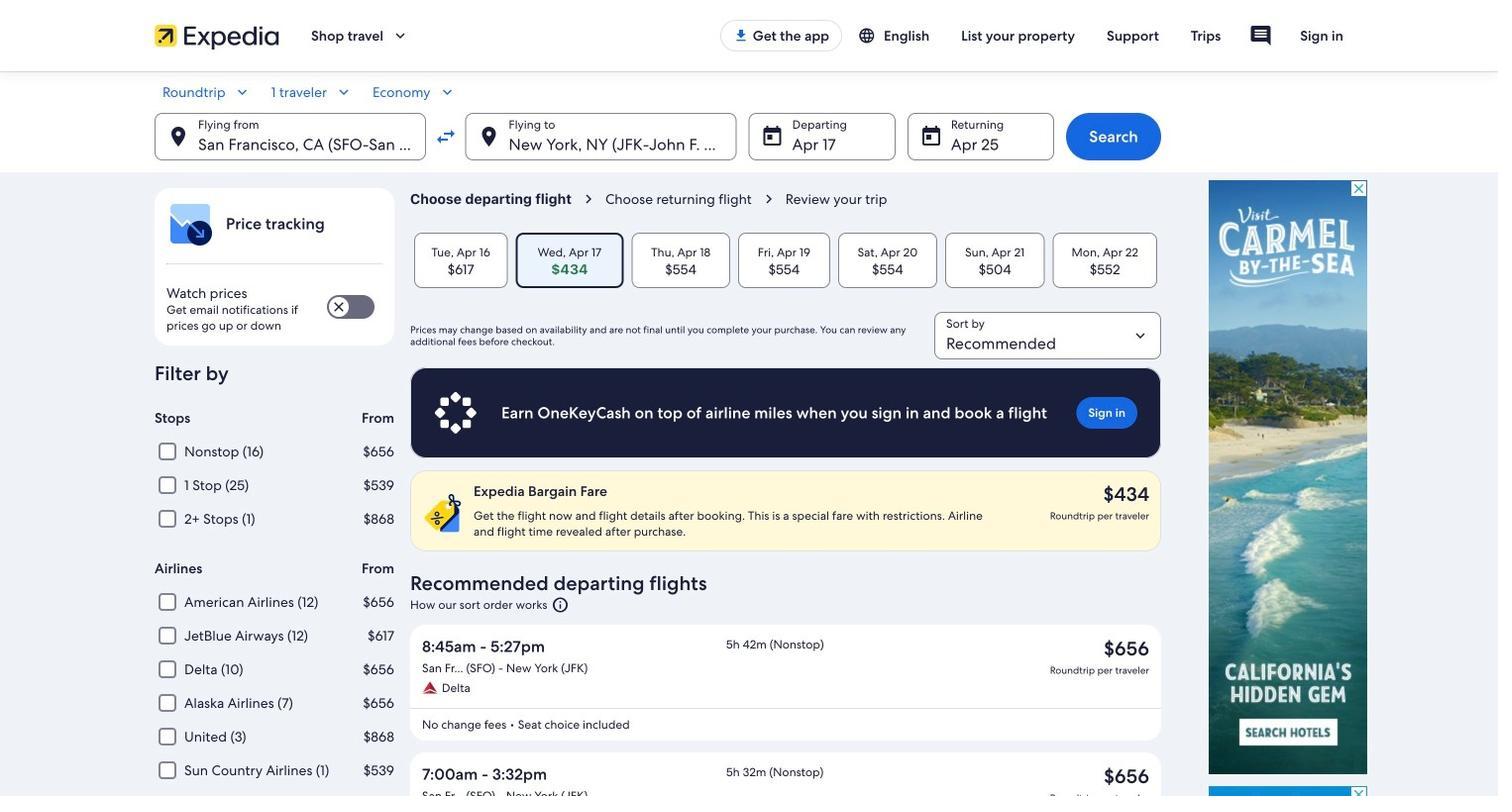 Task type: locate. For each thing, give the bounding box(es) containing it.
small image
[[233, 83, 251, 101], [335, 83, 353, 101]]

0 horizontal spatial small image
[[438, 83, 456, 101]]

2 small image from the left
[[335, 83, 353, 101]]

expedia logo image
[[155, 22, 279, 50]]

swap origin and destination image
[[434, 125, 458, 149]]

None search field
[[155, 83, 1161, 161]]

theme default image
[[551, 596, 569, 614]]

list
[[410, 471, 1161, 797]]

0 vertical spatial small image
[[858, 27, 884, 45]]

1 horizontal spatial small image
[[335, 83, 353, 101]]

1 vertical spatial small image
[[438, 83, 456, 101]]

small image
[[858, 27, 884, 45], [438, 83, 456, 101]]

download the app button image
[[733, 28, 749, 44]]

tab list
[[410, 233, 1161, 288]]

0 horizontal spatial small image
[[233, 83, 251, 101]]

communication center icon image
[[1249, 24, 1272, 48]]



Task type: describe. For each thing, give the bounding box(es) containing it.
step 1 of 3. choose departing flight. current page, choose departing flight element
[[410, 190, 605, 208]]

step 2 of 3. choose returning flight, choose returning flight element
[[605, 190, 785, 208]]

1 small image from the left
[[233, 83, 251, 101]]

trailing image
[[391, 27, 409, 45]]

1 horizontal spatial small image
[[858, 27, 884, 45]]

price tracking image
[[166, 200, 214, 248]]



Task type: vqa. For each thing, say whether or not it's contained in the screenshot.
TAB LIST
yes



